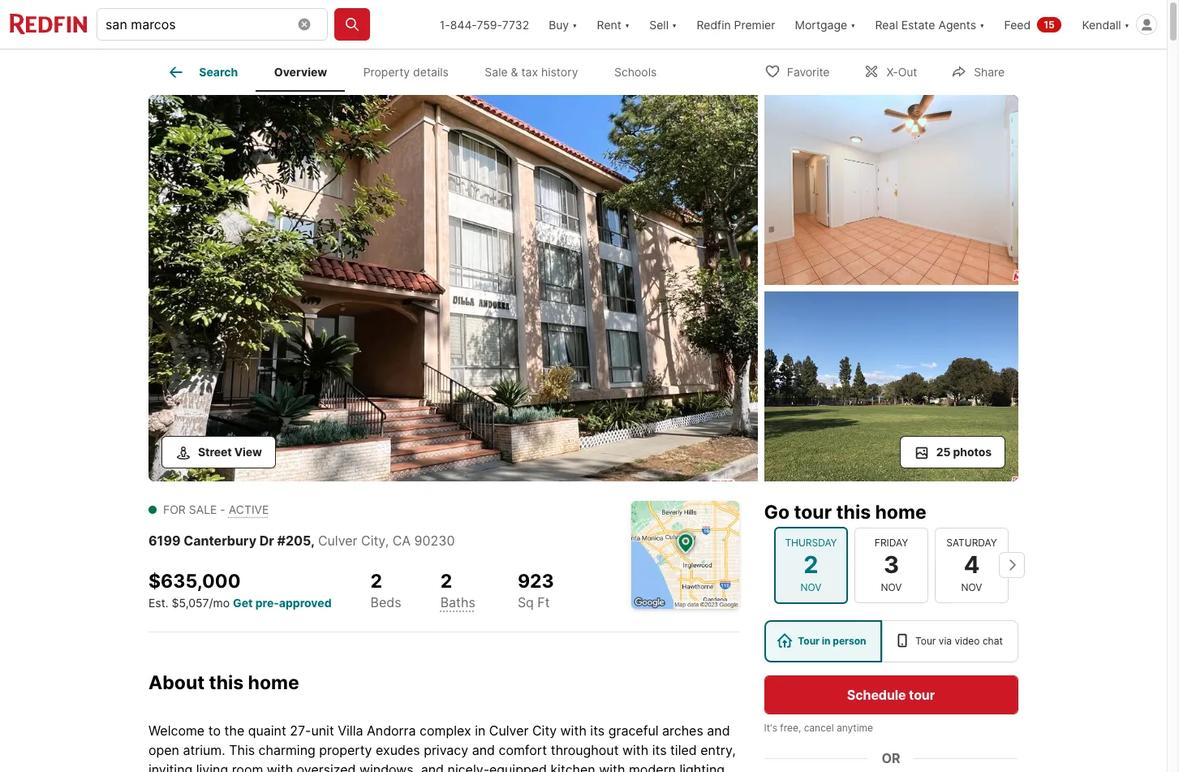 Task type: vqa. For each thing, say whether or not it's contained in the screenshot.
the leftmost North
no



Task type: describe. For each thing, give the bounding box(es) containing it.
welcome
[[149, 723, 205, 739]]

▾ for rent ▾
[[625, 17, 630, 31]]

4
[[964, 551, 980, 579]]

go tour this home
[[765, 501, 927, 523]]

2 beds
[[371, 570, 402, 611]]

this
[[229, 742, 255, 758]]

x-
[[887, 65, 899, 78]]

tour via video chat
[[916, 635, 1004, 647]]

mortgage ▾
[[795, 17, 856, 31]]

rent ▾ button
[[597, 0, 630, 49]]

get
[[233, 596, 253, 610]]

complex
[[420, 723, 472, 739]]

▾ for sell ▾
[[672, 17, 678, 31]]

ft
[[538, 595, 550, 611]]

sale & tax history tab
[[467, 53, 597, 92]]

#205
[[277, 532, 311, 548]]

thursday 2 nov
[[785, 537, 838, 593]]

unit
[[311, 723, 334, 739]]

1-
[[440, 17, 450, 31]]

view
[[234, 445, 262, 458]]

sell ▾ button
[[640, 0, 687, 49]]

submit search image
[[345, 16, 361, 32]]

schedule
[[848, 687, 907, 703]]

favorite button
[[751, 54, 844, 87]]

City, Address, School, Agent, ZIP search field
[[97, 8, 328, 41]]

nov for 3
[[881, 581, 902, 593]]

tour in person option
[[765, 620, 883, 662]]

redfin
[[697, 17, 731, 31]]

0 horizontal spatial this
[[209, 672, 244, 694]]

via
[[940, 635, 953, 647]]

0 vertical spatial culver
[[318, 532, 358, 548]]

90230
[[415, 532, 455, 548]]

1 vertical spatial home
[[248, 672, 299, 694]]

chat
[[984, 635, 1004, 647]]

in inside welcome to the quaint 27-unit villa andorra complex in culver city with its graceful arches and open atrium. this charming property exudes privacy and comfort throughout with its tiled entry, inviting living room with oversized windows, and nicely-equipped kitchen with modern lightin
[[475, 723, 486, 739]]

0 vertical spatial home
[[876, 501, 927, 523]]

graceful
[[609, 723, 659, 739]]

villa
[[338, 723, 363, 739]]

tour for tour via video chat
[[916, 635, 937, 647]]

2 inside thursday 2 nov
[[804, 551, 819, 579]]

kendall ▾
[[1083, 17, 1130, 31]]

inviting
[[149, 762, 193, 772]]

▾ for kendall ▾
[[1125, 17, 1130, 31]]

for
[[163, 502, 186, 516]]

3
[[884, 551, 900, 579]]

privacy
[[424, 742, 469, 758]]

tour for go
[[795, 501, 833, 523]]

anytime
[[838, 721, 874, 734]]

buy
[[549, 17, 569, 31]]

tour in person
[[799, 635, 867, 647]]

exudes
[[376, 742, 420, 758]]

27-
[[290, 723, 311, 739]]

mortgage ▾ button
[[795, 0, 856, 49]]

details
[[413, 65, 449, 79]]

friday 3 nov
[[875, 537, 909, 593]]

2 for 2 baths
[[441, 570, 452, 592]]

25 photos
[[937, 445, 992, 458]]

culver inside welcome to the quaint 27-unit villa andorra complex in culver city with its graceful arches and open atrium. this charming property exudes privacy and comfort throughout with its tiled entry, inviting living room with oversized windows, and nicely-equipped kitchen with modern lightin
[[490, 723, 529, 739]]

▾ inside real estate agents ▾ link
[[980, 17, 985, 31]]

atrium.
[[183, 742, 225, 758]]

person
[[834, 635, 867, 647]]

15
[[1044, 18, 1055, 30]]

premier
[[735, 17, 776, 31]]

open
[[149, 742, 179, 758]]

6199 canterbury dr #205 , culver city , ca 90230
[[149, 532, 455, 548]]

2 baths
[[441, 570, 476, 611]]

quaint
[[248, 723, 286, 739]]

baths
[[441, 595, 476, 611]]

with down the throughout
[[599, 762, 626, 772]]

go
[[765, 501, 791, 523]]

25
[[937, 445, 951, 458]]

dr
[[260, 532, 274, 548]]

with up the throughout
[[561, 723, 587, 739]]

beds
[[371, 595, 402, 611]]

to
[[208, 723, 221, 739]]

rent
[[597, 17, 622, 31]]

tour via video chat option
[[883, 620, 1019, 662]]

est.
[[149, 596, 169, 610]]

schools
[[615, 65, 657, 79]]

kitchen
[[551, 762, 596, 772]]

real estate agents ▾
[[876, 17, 985, 31]]

overview tab
[[256, 53, 345, 92]]

andorra
[[367, 723, 416, 739]]

sell
[[650, 17, 669, 31]]

history
[[542, 65, 579, 79]]

sale & tax history
[[485, 65, 579, 79]]

saturday
[[947, 537, 998, 549]]

free,
[[781, 721, 802, 734]]

0 horizontal spatial and
[[421, 762, 444, 772]]

schedule tour
[[848, 687, 936, 703]]

active
[[229, 502, 269, 516]]



Task type: locate. For each thing, give the bounding box(es) containing it.
3 ▾ from the left
[[672, 17, 678, 31]]

1 horizontal spatial 2
[[441, 570, 452, 592]]

next image
[[1000, 552, 1026, 578]]

baths link
[[441, 595, 476, 611]]

city up comfort
[[533, 723, 557, 739]]

2 tour from the left
[[916, 635, 937, 647]]

3 nov from the left
[[962, 581, 983, 593]]

nov down thursday
[[801, 581, 822, 593]]

x-out
[[887, 65, 918, 78]]

in inside option
[[823, 635, 831, 647]]

, right the dr
[[311, 532, 315, 548]]

redfin premier
[[697, 17, 776, 31]]

sale
[[485, 65, 508, 79]]

2 vertical spatial and
[[421, 762, 444, 772]]

rent ▾ button
[[588, 0, 640, 49]]

0 vertical spatial and
[[707, 723, 730, 739]]

about
[[149, 672, 205, 694]]

list box containing tour in person
[[765, 620, 1019, 662]]

tour up thursday
[[795, 501, 833, 523]]

1 horizontal spatial this
[[837, 501, 872, 523]]

for sale - active
[[163, 502, 269, 516]]

0 vertical spatial city
[[361, 532, 385, 548]]

nov down 3
[[881, 581, 902, 593]]

0 horizontal spatial its
[[591, 723, 605, 739]]

1 vertical spatial in
[[475, 723, 486, 739]]

rent ▾
[[597, 17, 630, 31]]

real
[[876, 17, 899, 31]]

culver up comfort
[[490, 723, 529, 739]]

feed
[[1005, 17, 1031, 31]]

buy ▾ button
[[549, 0, 578, 49]]

share
[[975, 65, 1005, 78]]

4 ▾ from the left
[[851, 17, 856, 31]]

None button
[[775, 527, 849, 604], [855, 528, 929, 603], [935, 528, 1009, 603], [775, 527, 849, 604], [855, 528, 929, 603], [935, 528, 1009, 603]]

, left ca
[[385, 532, 389, 548]]

0 vertical spatial this
[[837, 501, 872, 523]]

1 horizontal spatial and
[[472, 742, 495, 758]]

it's
[[765, 721, 778, 734]]

comfort
[[499, 742, 547, 758]]

1 horizontal spatial in
[[823, 635, 831, 647]]

tour
[[799, 635, 821, 647], [916, 635, 937, 647]]

nov down 4
[[962, 581, 983, 593]]

favorite
[[787, 65, 830, 78]]

▾ right the rent at top
[[625, 17, 630, 31]]

tab list
[[149, 50, 688, 92]]

1 vertical spatial this
[[209, 672, 244, 694]]

25 photos button
[[900, 436, 1006, 468]]

0 vertical spatial its
[[591, 723, 605, 739]]

2 inside 2 beds
[[371, 570, 383, 592]]

city left ca
[[361, 532, 385, 548]]

2 , from the left
[[385, 532, 389, 548]]

2 up beds
[[371, 570, 383, 592]]

2 for 2 beds
[[371, 570, 383, 592]]

tour inside 'option'
[[916, 635, 937, 647]]

1-844-759-7732
[[440, 17, 530, 31]]

get pre-approved link
[[233, 596, 332, 610]]

tab list containing search
[[149, 50, 688, 92]]

welcome to the quaint 27-unit villa andorra complex in culver city with its graceful arches and open atrium. this charming property exudes privacy and comfort throughout with its tiled entry, inviting living room with oversized windows, and nicely-equipped kitchen with modern lightin
[[149, 723, 736, 772]]

nov for 2
[[801, 581, 822, 593]]

modern
[[629, 762, 676, 772]]

2 horizontal spatial and
[[707, 723, 730, 739]]

0 horizontal spatial tour
[[799, 635, 821, 647]]

its up the throughout
[[591, 723, 605, 739]]

1-844-759-7732 link
[[440, 17, 530, 31]]

▾ right kendall
[[1125, 17, 1130, 31]]

1 , from the left
[[311, 532, 315, 548]]

0 horizontal spatial ,
[[311, 532, 315, 548]]

1 vertical spatial culver
[[490, 723, 529, 739]]

2 down thursday
[[804, 551, 819, 579]]

0 vertical spatial tour
[[795, 501, 833, 523]]

0 horizontal spatial nov
[[801, 581, 822, 593]]

or
[[883, 750, 901, 766]]

▾ inside buy ▾ dropdown button
[[573, 17, 578, 31]]

the
[[224, 723, 245, 739]]

tour inside option
[[799, 635, 821, 647]]

1 horizontal spatial city
[[533, 723, 557, 739]]

0 vertical spatial in
[[823, 635, 831, 647]]

tax
[[522, 65, 538, 79]]

cancel
[[805, 721, 835, 734]]

1 tour from the left
[[799, 635, 821, 647]]

culver right #205
[[318, 532, 358, 548]]

2 inside 2 baths
[[441, 570, 452, 592]]

nov inside thursday 2 nov
[[801, 581, 822, 593]]

tour left via
[[916, 635, 937, 647]]

tour for tour in person
[[799, 635, 821, 647]]

1 horizontal spatial its
[[653, 742, 667, 758]]

▾ right buy
[[573, 17, 578, 31]]

tour
[[795, 501, 833, 523], [910, 687, 936, 703]]

its up 'modern'
[[653, 742, 667, 758]]

this up the
[[209, 672, 244, 694]]

with down the graceful
[[623, 742, 649, 758]]

sell ▾
[[650, 17, 678, 31]]

in
[[823, 635, 831, 647], [475, 723, 486, 739]]

▾ inside rent ▾ dropdown button
[[625, 17, 630, 31]]

1 vertical spatial city
[[533, 723, 557, 739]]

approved
[[279, 596, 332, 610]]

6199 canterbury dr #205, culver city, ca 90230 image
[[149, 95, 758, 481], [765, 95, 1019, 285], [765, 291, 1019, 481]]

▾ right "mortgage"
[[851, 17, 856, 31]]

culver
[[318, 532, 358, 548], [490, 723, 529, 739]]

photos
[[954, 445, 992, 458]]

0 horizontal spatial home
[[248, 672, 299, 694]]

1 ▾ from the left
[[573, 17, 578, 31]]

0 horizontal spatial in
[[475, 723, 486, 739]]

saturday 4 nov
[[947, 537, 998, 593]]

in left person
[[823, 635, 831, 647]]

oversized
[[297, 762, 356, 772]]

2 horizontal spatial nov
[[962, 581, 983, 593]]

tour for schedule
[[910, 687, 936, 703]]

its
[[591, 723, 605, 739], [653, 742, 667, 758]]

this up thursday
[[837, 501, 872, 523]]

list box
[[765, 620, 1019, 662]]

sell ▾ button
[[650, 0, 678, 49]]

1 nov from the left
[[801, 581, 822, 593]]

$635,000
[[149, 570, 241, 592]]

mortgage
[[795, 17, 848, 31]]

property
[[319, 742, 372, 758]]

property
[[363, 65, 410, 79]]

tour inside button
[[910, 687, 936, 703]]

out
[[899, 65, 918, 78]]

arches
[[663, 723, 704, 739]]

nov for 4
[[962, 581, 983, 593]]

schools tab
[[597, 53, 675, 92]]

844-
[[450, 17, 477, 31]]

2 ▾ from the left
[[625, 17, 630, 31]]

sq
[[518, 595, 534, 611]]

923
[[518, 570, 554, 592]]

entry,
[[701, 742, 736, 758]]

1 vertical spatial tour
[[910, 687, 936, 703]]

sale
[[189, 502, 217, 516]]

map entry image
[[632, 501, 740, 609]]

923 sq ft
[[518, 570, 554, 611]]

with
[[561, 723, 587, 739], [623, 742, 649, 758], [267, 762, 293, 772], [599, 762, 626, 772]]

759-
[[477, 17, 502, 31]]

1 horizontal spatial ,
[[385, 532, 389, 548]]

buy ▾ button
[[539, 0, 588, 49]]

tiled
[[671, 742, 697, 758]]

equipped
[[490, 762, 547, 772]]

video
[[956, 635, 981, 647]]

0 horizontal spatial culver
[[318, 532, 358, 548]]

with down charming
[[267, 762, 293, 772]]

nov inside saturday 4 nov
[[962, 581, 983, 593]]

0 horizontal spatial city
[[361, 532, 385, 548]]

5 ▾ from the left
[[980, 17, 985, 31]]

and down 'privacy'
[[421, 762, 444, 772]]

0 horizontal spatial 2
[[371, 570, 383, 592]]

about this home
[[149, 672, 299, 694]]

nov inside friday 3 nov
[[881, 581, 902, 593]]

1 horizontal spatial culver
[[490, 723, 529, 739]]

1 horizontal spatial tour
[[916, 635, 937, 647]]

in right complex
[[475, 723, 486, 739]]

1 vertical spatial its
[[653, 742, 667, 758]]

city inside welcome to the quaint 27-unit villa andorra complex in culver city with its graceful arches and open atrium. this charming property exudes privacy and comfort throughout with its tiled entry, inviting living room with oversized windows, and nicely-equipped kitchen with modern lightin
[[533, 723, 557, 739]]

real estate agents ▾ link
[[876, 0, 985, 49]]

2 up baths link
[[441, 570, 452, 592]]

6 ▾ from the left
[[1125, 17, 1130, 31]]

▾ inside sell ▾ dropdown button
[[672, 17, 678, 31]]

estate
[[902, 17, 936, 31]]

▾ for mortgage ▾
[[851, 17, 856, 31]]

charming
[[259, 742, 316, 758]]

0 horizontal spatial tour
[[795, 501, 833, 523]]

1 horizontal spatial home
[[876, 501, 927, 523]]

real estate agents ▾ button
[[866, 0, 995, 49]]

living
[[196, 762, 228, 772]]

-
[[220, 502, 226, 516]]

/mo
[[209, 596, 230, 610]]

property details tab
[[345, 53, 467, 92]]

buy ▾
[[549, 17, 578, 31]]

1 horizontal spatial tour
[[910, 687, 936, 703]]

home up quaint
[[248, 672, 299, 694]]

and up nicely-
[[472, 742, 495, 758]]

1 vertical spatial and
[[472, 742, 495, 758]]

this
[[837, 501, 872, 523], [209, 672, 244, 694]]

home up friday
[[876, 501, 927, 523]]

search
[[199, 65, 238, 79]]

agents
[[939, 17, 977, 31]]

1 horizontal spatial nov
[[881, 581, 902, 593]]

kendall
[[1083, 17, 1122, 31]]

x-out button
[[850, 54, 932, 87]]

▾ for buy ▾
[[573, 17, 578, 31]]

nicely-
[[448, 762, 490, 772]]

$635,000 est. $5,057 /mo get pre-approved
[[149, 570, 332, 610]]

2 nov from the left
[[881, 581, 902, 593]]

2
[[804, 551, 819, 579], [371, 570, 383, 592], [441, 570, 452, 592]]

2 horizontal spatial 2
[[804, 551, 819, 579]]

▾ inside mortgage ▾ dropdown button
[[851, 17, 856, 31]]

$5,057
[[172, 596, 209, 610]]

windows,
[[360, 762, 418, 772]]

▾
[[573, 17, 578, 31], [625, 17, 630, 31], [672, 17, 678, 31], [851, 17, 856, 31], [980, 17, 985, 31], [1125, 17, 1130, 31]]

and up entry,
[[707, 723, 730, 739]]

tour left person
[[799, 635, 821, 647]]

pre-
[[256, 596, 279, 610]]

tour right schedule
[[910, 687, 936, 703]]

street view
[[198, 445, 262, 458]]

▾ right the sell
[[672, 17, 678, 31]]

▾ right the agents
[[980, 17, 985, 31]]



